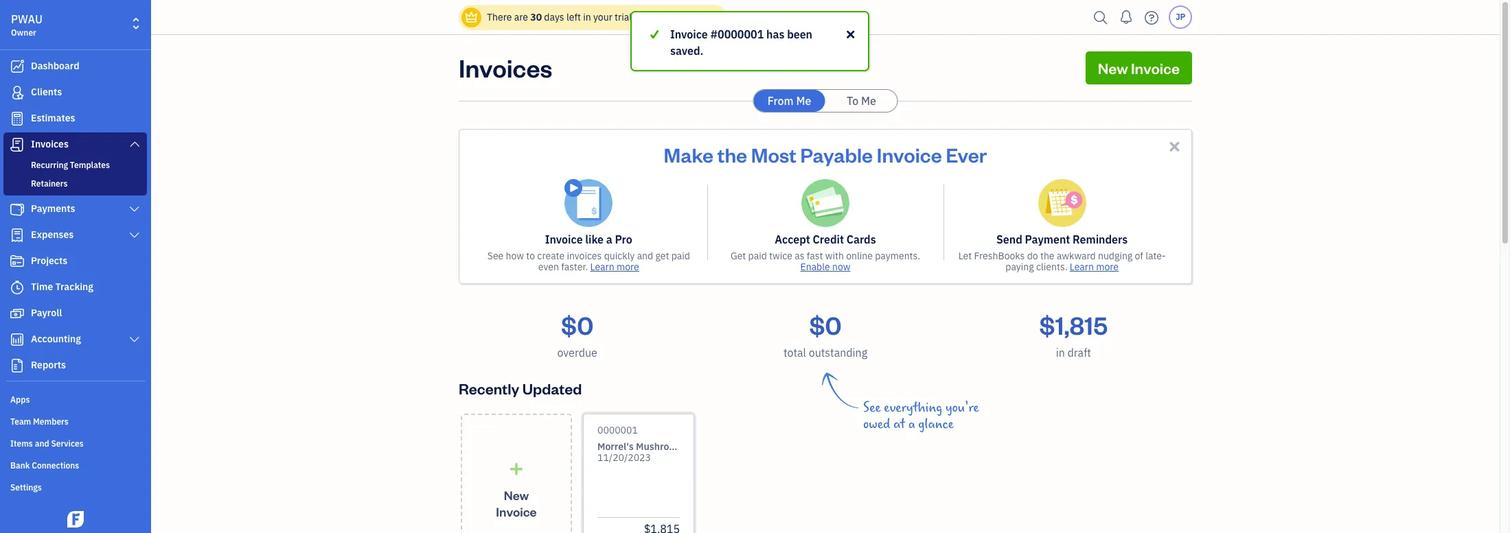 Task type: locate. For each thing, give the bounding box(es) containing it.
0 horizontal spatial new
[[504, 487, 529, 503]]

paid
[[672, 250, 690, 262], [749, 250, 767, 262]]

1 paid from the left
[[672, 250, 690, 262]]

let
[[959, 250, 972, 262]]

payroll
[[31, 307, 62, 319]]

0 vertical spatial chevron large down image
[[128, 204, 141, 215]]

0 horizontal spatial a
[[606, 233, 613, 247]]

invoice like a pro
[[545, 233, 633, 247]]

1 horizontal spatial a
[[909, 417, 916, 433]]

1 horizontal spatial paid
[[749, 250, 767, 262]]

more down pro
[[617, 261, 639, 273]]

learn for a
[[591, 261, 615, 273]]

retainers link
[[6, 176, 144, 192]]

the left most
[[718, 142, 748, 168]]

0 horizontal spatial learn
[[591, 261, 615, 273]]

send
[[997, 233, 1023, 247]]

1 horizontal spatial new invoice link
[[1086, 52, 1193, 85]]

1 horizontal spatial invoices
[[459, 52, 553, 84]]

new invoice down plus image
[[496, 487, 537, 520]]

more for invoice like a pro
[[617, 261, 639, 273]]

chevron large down image for accounting
[[128, 335, 141, 346]]

0 vertical spatial new invoice link
[[1086, 52, 1193, 85]]

1 horizontal spatial the
[[1041, 250, 1055, 262]]

1 horizontal spatial me
[[862, 94, 877, 108]]

invoice
[[671, 27, 708, 41], [1131, 58, 1180, 78], [877, 142, 942, 168], [545, 233, 583, 247], [496, 504, 537, 520]]

2 $0 from the left
[[810, 309, 842, 341]]

been
[[787, 27, 813, 41]]

0 vertical spatial the
[[718, 142, 748, 168]]

$0 inside $0 total outstanding
[[810, 309, 842, 341]]

$0 up outstanding
[[810, 309, 842, 341]]

invoices up recurring
[[31, 138, 69, 150]]

the inside let freshbooks do the awkward nudging of late- paying clients.
[[1041, 250, 1055, 262]]

1 chevron large down image from the top
[[128, 204, 141, 215]]

timer image
[[9, 281, 25, 295]]

close image
[[1167, 139, 1183, 155]]

1 vertical spatial chevron large down image
[[128, 230, 141, 241]]

1 horizontal spatial new invoice
[[1098, 58, 1180, 78]]

1 vertical spatial a
[[909, 417, 916, 433]]

1 me from the left
[[797, 94, 812, 108]]

0000001 morrel's mushrooms 11/20/2023
[[598, 425, 688, 464]]

invoice up saved.
[[671, 27, 708, 41]]

new down plus image
[[504, 487, 529, 503]]

1 learn from the left
[[591, 261, 615, 273]]

in right left
[[583, 11, 591, 23]]

me inside to me link
[[862, 94, 877, 108]]

projects link
[[3, 249, 147, 274]]

payment image
[[9, 203, 25, 216]]

payments link
[[3, 197, 147, 222]]

chevron large down image
[[128, 204, 141, 215], [128, 230, 141, 241], [128, 335, 141, 346]]

dashboard
[[31, 60, 79, 72]]

chevron large down image down payments link
[[128, 230, 141, 241]]

1 horizontal spatial see
[[864, 401, 881, 416]]

upgrade account link
[[637, 11, 716, 23]]

in left draft
[[1056, 346, 1065, 360]]

recently updated
[[459, 379, 582, 398]]

0 vertical spatial in
[[583, 11, 591, 23]]

bank connections link
[[3, 455, 147, 476]]

1 horizontal spatial in
[[1056, 346, 1065, 360]]

$0
[[561, 309, 594, 341], [810, 309, 842, 341]]

$0 inside $0 overdue
[[561, 309, 594, 341]]

$0 up overdue
[[561, 309, 594, 341]]

paid inside see how to create invoices quickly and get paid even faster.
[[672, 250, 690, 262]]

new invoice link
[[1086, 52, 1193, 85], [461, 414, 572, 534]]

1 horizontal spatial learn
[[1070, 261, 1094, 273]]

1 $0 from the left
[[561, 309, 594, 341]]

fast
[[807, 250, 823, 262]]

1 horizontal spatial and
[[637, 250, 653, 262]]

learn right clients.
[[1070, 261, 1094, 273]]

trial.
[[615, 11, 635, 23]]

0 vertical spatial a
[[606, 233, 613, 247]]

2 learn from the left
[[1070, 261, 1094, 273]]

0 horizontal spatial the
[[718, 142, 748, 168]]

3 chevron large down image from the top
[[128, 335, 141, 346]]

check image
[[649, 26, 661, 43]]

to me link
[[826, 90, 898, 112]]

learn more for reminders
[[1070, 261, 1119, 273]]

new down search icon
[[1098, 58, 1128, 78]]

there
[[487, 11, 512, 23]]

expenses
[[31, 229, 74, 241]]

chevron large down image inside expenses link
[[128, 230, 141, 241]]

new invoice link for recently updated
[[461, 414, 572, 534]]

morrel's
[[598, 441, 634, 453]]

1 vertical spatial see
[[864, 401, 881, 416]]

1 learn more from the left
[[591, 261, 639, 273]]

accept credit cards image
[[802, 179, 850, 227]]

1 vertical spatial invoices
[[31, 138, 69, 150]]

the
[[718, 142, 748, 168], [1041, 250, 1055, 262]]

freshbooks
[[974, 250, 1025, 262]]

online
[[847, 250, 873, 262]]

are
[[514, 11, 528, 23]]

0 horizontal spatial $0
[[561, 309, 594, 341]]

payments.
[[875, 250, 921, 262]]

1 more from the left
[[617, 261, 639, 273]]

2 vertical spatial chevron large down image
[[128, 335, 141, 346]]

the right do
[[1041, 250, 1055, 262]]

and inside items and services link
[[35, 439, 49, 449]]

2 me from the left
[[862, 94, 877, 108]]

like
[[586, 233, 604, 247]]

1 horizontal spatial $0
[[810, 309, 842, 341]]

expense image
[[9, 229, 25, 243]]

0 horizontal spatial me
[[797, 94, 812, 108]]

1 vertical spatial new
[[504, 487, 529, 503]]

new invoice
[[1098, 58, 1180, 78], [496, 487, 537, 520]]

0 horizontal spatial learn more
[[591, 261, 639, 273]]

enable
[[801, 261, 830, 273]]

learn right faster.
[[591, 261, 615, 273]]

see inside the see everything you're owed at a glance
[[864, 401, 881, 416]]

more down reminders
[[1097, 261, 1119, 273]]

see everything you're owed at a glance
[[864, 401, 979, 433]]

saved.
[[671, 44, 704, 58]]

see
[[488, 250, 504, 262], [864, 401, 881, 416]]

me for from me
[[797, 94, 812, 108]]

money image
[[9, 307, 25, 321]]

0 horizontal spatial in
[[583, 11, 591, 23]]

learn for reminders
[[1070, 261, 1094, 273]]

0 horizontal spatial new invoice
[[496, 487, 537, 520]]

me right to
[[862, 94, 877, 108]]

quickly
[[604, 250, 635, 262]]

11/20/2023
[[598, 452, 651, 464]]

1 vertical spatial and
[[35, 439, 49, 449]]

with
[[826, 250, 844, 262]]

see inside see how to create invoices quickly and get paid even faster.
[[488, 250, 504, 262]]

1 vertical spatial the
[[1041, 250, 1055, 262]]

a inside the see everything you're owed at a glance
[[909, 417, 916, 433]]

recurring templates link
[[6, 157, 144, 174]]

as
[[795, 250, 805, 262]]

more
[[617, 261, 639, 273], [1097, 261, 1119, 273]]

nudging
[[1099, 250, 1133, 262]]

items and services
[[10, 439, 84, 449]]

items
[[10, 439, 33, 449]]

0 horizontal spatial see
[[488, 250, 504, 262]]

0 horizontal spatial new invoice link
[[461, 414, 572, 534]]

you're
[[946, 401, 979, 416]]

report image
[[9, 359, 25, 373]]

2 learn more from the left
[[1070, 261, 1119, 273]]

0 horizontal spatial invoices
[[31, 138, 69, 150]]

time tracking
[[31, 281, 93, 293]]

me inside from me 'link'
[[797, 94, 812, 108]]

chevron large down image inside payments link
[[128, 204, 141, 215]]

2 paid from the left
[[749, 250, 767, 262]]

invoices link
[[3, 133, 147, 157]]

chevron large down image down payroll link
[[128, 335, 141, 346]]

chevron large down image
[[128, 139, 141, 150]]

0 horizontal spatial paid
[[672, 250, 690, 262]]

#0000001
[[711, 27, 764, 41]]

2 chevron large down image from the top
[[128, 230, 141, 241]]

search image
[[1090, 7, 1112, 28]]

0 vertical spatial see
[[488, 250, 504, 262]]

time
[[31, 281, 53, 293]]

in inside the $1,815 in draft
[[1056, 346, 1065, 360]]

30
[[531, 11, 542, 23]]

chevron large down image down retainers link
[[128, 204, 141, 215]]

0 vertical spatial and
[[637, 250, 653, 262]]

cards
[[847, 233, 876, 247]]

chevron large down image for expenses
[[128, 230, 141, 241]]

chevron large down image for payments
[[128, 204, 141, 215]]

1 horizontal spatial new
[[1098, 58, 1128, 78]]

create
[[537, 250, 565, 262]]

and right items
[[35, 439, 49, 449]]

new invoice down go to help image
[[1098, 58, 1180, 78]]

clients.
[[1037, 261, 1068, 273]]

0 vertical spatial new invoice
[[1098, 58, 1180, 78]]

learn more down reminders
[[1070, 261, 1119, 273]]

learn more for a
[[591, 261, 639, 273]]

and left get
[[637, 250, 653, 262]]

1 vertical spatial in
[[1056, 346, 1065, 360]]

more for send payment reminders
[[1097, 261, 1119, 273]]

see left how
[[488, 250, 504, 262]]

main element
[[0, 0, 185, 534]]

estimates link
[[3, 106, 147, 131]]

invoices down there
[[459, 52, 553, 84]]

1 horizontal spatial more
[[1097, 261, 1119, 273]]

1 vertical spatial new invoice link
[[461, 414, 572, 534]]

a right at
[[909, 417, 916, 433]]

see up the owed
[[864, 401, 881, 416]]

chart image
[[9, 333, 25, 347]]

learn
[[591, 261, 615, 273], [1070, 261, 1094, 273]]

learn more down pro
[[591, 261, 639, 273]]

0 vertical spatial new
[[1098, 58, 1128, 78]]

a left pro
[[606, 233, 613, 247]]

in
[[583, 11, 591, 23], [1056, 346, 1065, 360]]

invoices
[[567, 250, 602, 262]]

everything
[[884, 401, 943, 416]]

estimates
[[31, 112, 75, 124]]

templates
[[70, 160, 110, 170]]

do
[[1028, 250, 1039, 262]]

me right from
[[797, 94, 812, 108]]

1 horizontal spatial learn more
[[1070, 261, 1119, 273]]

invoice left ever
[[877, 142, 942, 168]]

retainers
[[31, 179, 68, 189]]

updated
[[523, 379, 582, 398]]

2 more from the left
[[1097, 261, 1119, 273]]

members
[[33, 417, 69, 427]]

0 horizontal spatial and
[[35, 439, 49, 449]]

0 horizontal spatial more
[[617, 261, 639, 273]]



Task type: describe. For each thing, give the bounding box(es) containing it.
at
[[894, 417, 906, 433]]

clients link
[[3, 80, 147, 105]]

me for to me
[[862, 94, 877, 108]]

new invoice link for invoices
[[1086, 52, 1193, 85]]

invoice down plus image
[[496, 504, 537, 520]]

let freshbooks do the awkward nudging of late- paying clients.
[[959, 250, 1166, 273]]

accept
[[775, 233, 810, 247]]

invoice inside 'invoice #0000001 has been saved.'
[[671, 27, 708, 41]]

accounting link
[[3, 328, 147, 352]]

$0 total outstanding
[[784, 309, 868, 360]]

services
[[51, 439, 84, 449]]

dashboard image
[[9, 60, 25, 74]]

paid inside accept credit cards get paid twice as fast with online payments. enable now
[[749, 250, 767, 262]]

go to help image
[[1141, 7, 1163, 28]]

team members link
[[3, 412, 147, 432]]

payable
[[801, 142, 873, 168]]

accounting
[[31, 333, 81, 346]]

reports
[[31, 359, 66, 372]]

1 vertical spatial new invoice
[[496, 487, 537, 520]]

pro
[[615, 233, 633, 247]]

get
[[731, 250, 746, 262]]

recurring
[[31, 160, 68, 170]]

close image
[[845, 26, 857, 43]]

owed
[[864, 417, 891, 433]]

most
[[751, 142, 797, 168]]

plus image
[[509, 463, 525, 476]]

recently
[[459, 379, 520, 398]]

invoice down go to help image
[[1131, 58, 1180, 78]]

clients
[[31, 86, 62, 98]]

estimate image
[[9, 112, 25, 126]]

glance
[[919, 417, 954, 433]]

invoice like a pro image
[[565, 179, 613, 227]]

now
[[833, 261, 851, 273]]

to me
[[847, 94, 877, 108]]

from me
[[768, 94, 812, 108]]

0000001
[[598, 425, 638, 437]]

notifications image
[[1116, 3, 1138, 31]]

outstanding
[[809, 346, 868, 360]]

pwau
[[11, 12, 43, 26]]

and inside see how to create invoices quickly and get paid even faster.
[[637, 250, 653, 262]]

$0 for $0 total outstanding
[[810, 309, 842, 341]]

projects
[[31, 255, 67, 267]]

invoices inside main "element"
[[31, 138, 69, 150]]

has
[[767, 27, 785, 41]]

$1,815
[[1040, 309, 1108, 341]]

crown image
[[464, 10, 479, 24]]

connections
[[32, 461, 79, 471]]

invoice image
[[9, 138, 25, 152]]

tracking
[[55, 281, 93, 293]]

settings
[[10, 483, 42, 493]]

reports link
[[3, 354, 147, 379]]

credit
[[813, 233, 844, 247]]

payments
[[31, 203, 75, 215]]

draft
[[1068, 346, 1092, 360]]

faster.
[[561, 261, 588, 273]]

dashboard link
[[3, 54, 147, 79]]

make
[[664, 142, 714, 168]]

accept credit cards get paid twice as fast with online payments. enable now
[[731, 233, 921, 273]]

invoice #0000001 has been saved. status
[[0, 11, 1500, 71]]

from
[[768, 94, 794, 108]]

items and services link
[[3, 434, 147, 454]]

days
[[544, 11, 564, 23]]

see for see how to create invoices quickly and get paid even faster.
[[488, 250, 504, 262]]

pwau owner
[[11, 12, 43, 38]]

how
[[506, 250, 524, 262]]

owner
[[11, 27, 36, 38]]

$1,815 in draft
[[1040, 309, 1108, 360]]

from me link
[[754, 90, 825, 112]]

send payment reminders
[[997, 233, 1128, 247]]

project image
[[9, 255, 25, 269]]

overdue
[[558, 346, 598, 360]]

of
[[1135, 250, 1144, 262]]

get
[[656, 250, 669, 262]]

twice
[[770, 250, 793, 262]]

client image
[[9, 86, 25, 100]]

apps link
[[3, 390, 147, 410]]

bank
[[10, 461, 30, 471]]

to
[[847, 94, 859, 108]]

ever
[[946, 142, 988, 168]]

freshbooks image
[[65, 512, 87, 528]]

recurring templates
[[31, 160, 110, 170]]

bank connections
[[10, 461, 79, 471]]

$0 overdue
[[558, 309, 598, 360]]

expenses link
[[3, 223, 147, 248]]

jp
[[1176, 12, 1186, 22]]

account
[[680, 11, 716, 23]]

apps
[[10, 395, 30, 405]]

reminders
[[1073, 233, 1128, 247]]

invoice up create
[[545, 233, 583, 247]]

total
[[784, 346, 806, 360]]

settings link
[[3, 477, 147, 498]]

team
[[10, 417, 31, 427]]

left
[[567, 11, 581, 23]]

late-
[[1146, 250, 1166, 262]]

jp button
[[1169, 5, 1193, 29]]

your
[[594, 11, 613, 23]]

0 vertical spatial invoices
[[459, 52, 553, 84]]

awkward
[[1057, 250, 1096, 262]]

see for see everything you're owed at a glance
[[864, 401, 881, 416]]

see how to create invoices quickly and get paid even faster.
[[488, 250, 690, 273]]

send payment reminders image
[[1039, 179, 1087, 227]]

$0 for $0 overdue
[[561, 309, 594, 341]]

team members
[[10, 417, 69, 427]]

invoice #0000001 has been saved.
[[671, 27, 813, 58]]



Task type: vqa. For each thing, say whether or not it's contained in the screenshot.
the New to the top
yes



